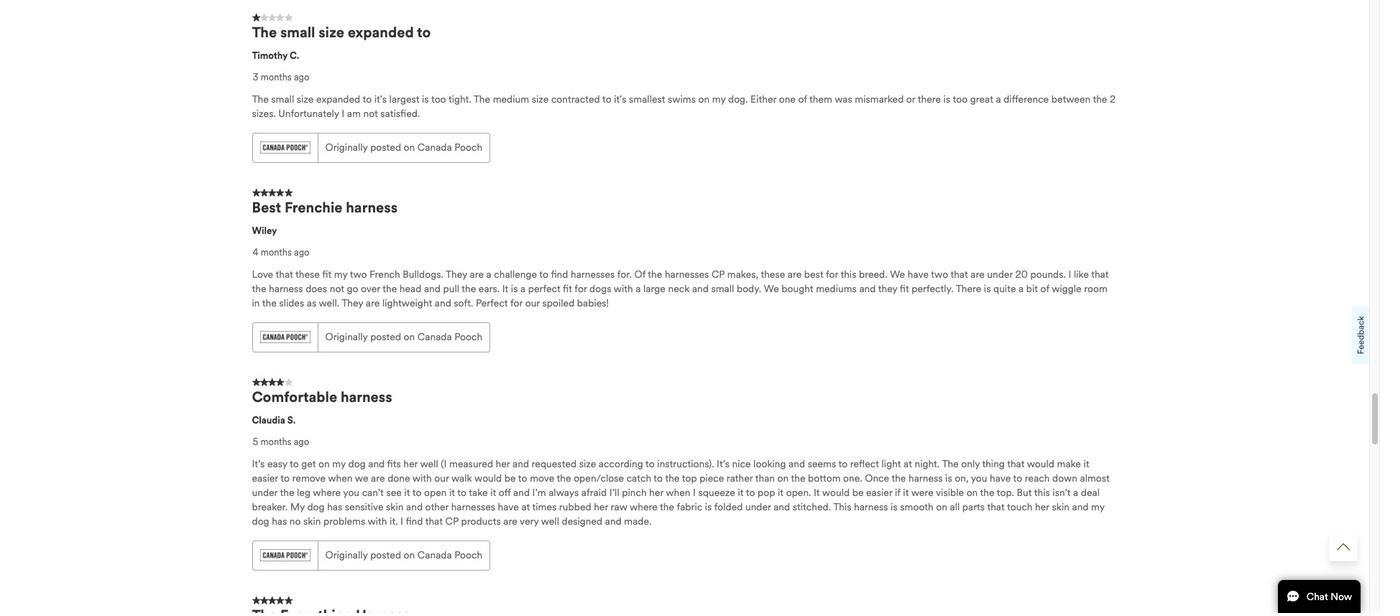 Task type: locate. For each thing, give the bounding box(es) containing it.
once
[[865, 473, 889, 485]]

1 horizontal spatial with
[[412, 473, 432, 485]]

months right 4 at left
[[261, 247, 292, 258]]

does
[[306, 283, 327, 295]]

it inside love that these fit my two french bulldogs. they are a challenge to find harnesses for. of the harnesses cp makes, these are best for this breed. we have two that are under 20 pounds. i like that the harness does not go over the head and pull the ears. it is a perfect fit for dogs with a large neck and small body. we bought mediums and they fit perfectly. there is quite a bit of wiggle room in the slides as well. they are lightweight and soft. perfect for our spoiled babies!
[[502, 283, 508, 295]]

fabric
[[677, 501, 702, 514]]

done
[[388, 473, 410, 485]]

pooch down tight.
[[454, 141, 482, 154]]

3 canada from the top
[[418, 550, 452, 562]]

perfect
[[476, 297, 508, 310]]

where
[[313, 487, 341, 499], [630, 501, 658, 514]]

it's left smallest
[[614, 93, 626, 105]]

perfect
[[528, 283, 560, 295]]

2 vertical spatial canada
[[418, 550, 452, 562]]

0 horizontal spatial too
[[431, 93, 446, 105]]

2 vertical spatial have
[[498, 501, 519, 514]]

problems
[[324, 516, 365, 528]]

and
[[424, 283, 441, 295], [692, 283, 709, 295], [859, 283, 876, 295], [435, 297, 451, 310], [368, 458, 385, 471], [513, 458, 529, 471], [789, 458, 805, 471], [513, 487, 530, 499], [406, 501, 423, 514], [774, 501, 790, 514], [1072, 501, 1089, 514], [605, 516, 622, 528]]

small for the small size expanded to it's largest is too tight. the medium size contracted to it's smallest swims on my dog. either one of them was mismarked or there is too great a difference between the 2 sizes. unfortunately i am not satisfied.
[[271, 93, 294, 105]]

0 vertical spatial cp
[[712, 269, 725, 281]]

my inside love that these fit my two french bulldogs. they are a challenge to find harnesses for. of the harnesses cp makes, these are best for this breed. we have two that are under 20 pounds. i like that the harness does not go over the head and pull the ears. it is a perfect fit for dogs with a large neck and small body. we bought mediums and they fit perfectly. there is quite a bit of wiggle room in the slides as well. they are lightweight and soft. perfect for our spoiled babies!
[[334, 269, 347, 281]]

it
[[1084, 458, 1089, 471], [404, 487, 410, 499], [449, 487, 455, 499], [490, 487, 496, 499], [738, 487, 744, 499], [778, 487, 784, 499], [903, 487, 909, 499]]

0 horizontal spatial it
[[502, 283, 508, 295]]

dogs
[[589, 283, 611, 295]]

originally for harness
[[325, 331, 368, 343]]

1 vertical spatial when
[[666, 487, 690, 499]]

piece
[[700, 473, 724, 485]]

our down perfect
[[525, 297, 540, 310]]

1 horizontal spatial under
[[745, 501, 771, 514]]

ago
[[294, 72, 309, 83], [294, 247, 309, 258], [294, 437, 309, 448]]

months right 3
[[261, 72, 292, 83]]

is
[[422, 93, 429, 105], [944, 93, 950, 105], [511, 283, 518, 295], [984, 283, 991, 295], [945, 473, 952, 485], [705, 501, 712, 514], [891, 501, 898, 514]]

that
[[276, 269, 293, 281], [951, 269, 968, 281], [1091, 269, 1109, 281], [1007, 458, 1025, 471], [987, 501, 1005, 514], [425, 516, 443, 528]]

to left largest
[[363, 93, 372, 105]]

of right the one
[[798, 93, 807, 105]]

1 vertical spatial well
[[541, 516, 559, 528]]

2 months from the top
[[261, 247, 292, 258]]

was
[[835, 93, 852, 105]]

1 vertical spatial originally posted on canada pooch
[[325, 331, 482, 343]]

0 horizontal spatial find
[[406, 516, 423, 528]]

be down one. on the right of the page
[[852, 487, 864, 499]]

months for best
[[261, 247, 292, 258]]

harness inside love that these fit my two french bulldogs. they are a challenge to find harnesses for. of the harnesses cp makes, these are best for this breed. we have two that are under 20 pounds. i like that the harness does not go over the head and pull the ears. it is a perfect fit for dogs with a large neck and small body. we bought mediums and they fit perfectly. there is quite a bit of wiggle room in the slides as well. they are lightweight and soft. perfect for our spoiled babies!
[[269, 283, 303, 295]]

love that these fit my two french bulldogs. they are a challenge to find harnesses for. of the harnesses cp makes, these are best for this breed. we have two that are under 20 pounds. i like that the harness does not go over the head and pull the ears. it is a perfect fit for dogs with a large neck and small body. we bought mediums and they fit perfectly. there is quite a bit of wiggle room in the slides as well. they are lightweight and soft. perfect for our spoiled babies!
[[252, 269, 1109, 310]]

spoiled
[[542, 297, 575, 310]]

1 pooch from the top
[[454, 141, 482, 154]]

made.
[[624, 516, 652, 528]]

these up body.
[[761, 269, 785, 281]]

posted
[[370, 141, 401, 154], [370, 331, 401, 343], [370, 550, 401, 562]]

1 horizontal spatial not
[[363, 108, 378, 120]]

1 vertical spatial cp
[[445, 516, 459, 528]]

size inside it's easy to get on my dog and fits her well (i measured her and requested size according to instructions). it's nice looking and seems to reflect light at night. the only thing that would make it easier to remove when we are done with our walk would be to move the open/close catch to the top piece rather than on the bottom one. once the harness is on, you have to reach down almost under the leg where you can't see it to open it to take it off and i'm always afraid i'll pinch her when i squeeze it to pop it open. it would be easier if it were visible on the top. but this isn't a deal breaker. my dog has sensitive skin and other harnesses have at times rubbed her raw where the fabric is folded under and stitched. this harness is smooth on all parts that touch her skin and my dog has no skin problems with it. i find that cp products are very well designed and made.
[[579, 458, 596, 471]]

one.
[[843, 473, 862, 485]]

3 months ago
[[253, 72, 309, 83]]

harnesses up dogs
[[571, 269, 615, 281]]

1 vertical spatial this
[[1034, 487, 1050, 499]]

other
[[425, 501, 449, 514]]

pooch for size
[[454, 141, 482, 154]]

1 horizontal spatial would
[[822, 487, 850, 499]]

they
[[446, 269, 467, 281], [342, 297, 363, 310]]

expanded inside the small size expanded to it's largest is too tight. the medium size contracted to it's smallest swims on my dog. either one of them was mismarked or there is too great a difference between the 2 sizes. unfortunately i am not satisfied.
[[316, 93, 360, 105]]

for up mediums
[[826, 269, 838, 281]]

2 too from the left
[[953, 93, 968, 105]]

1 vertical spatial canada
[[418, 331, 452, 343]]

raw
[[611, 501, 627, 514]]

0 vertical spatial easier
[[252, 473, 278, 485]]

0 vertical spatial has
[[327, 501, 342, 514]]

cp inside love that these fit my two french bulldogs. they are a challenge to find harnesses for. of the harnesses cp makes, these are best for this breed. we have two that are under 20 pounds. i like that the harness does not go over the head and pull the ears. it is a perfect fit for dogs with a large neck and small body. we bought mediums and they fit perfectly. there is quite a bit of wiggle room in the slides as well. they are lightweight and soft. perfect for our spoiled babies!
[[712, 269, 725, 281]]

well
[[420, 458, 438, 471], [541, 516, 559, 528]]

1 vertical spatial dog
[[307, 501, 325, 514]]

with up "open"
[[412, 473, 432, 485]]

lightweight
[[382, 297, 432, 310]]

to up perfect
[[539, 269, 549, 281]]

2 vertical spatial originally posted on canada pooch
[[325, 550, 482, 562]]

under up quite
[[987, 269, 1013, 281]]

frenchie
[[285, 199, 343, 217]]

1 vertical spatial would
[[474, 473, 502, 485]]

my down deal
[[1091, 501, 1105, 514]]

2 vertical spatial under
[[745, 501, 771, 514]]

bit
[[1026, 283, 1038, 295]]

this inside it's easy to get on my dog and fits her well (i measured her and requested size according to instructions). it's nice looking and seems to reflect light at night. the only thing that would make it easier to remove when we are done with our walk would be to move the open/close catch to the top piece rather than on the bottom one. once the harness is on, you have to reach down almost under the leg where you can't see it to open it to take it off and i'm always afraid i'll pinch her when i squeeze it to pop it open. it would be easier if it were visible on the top. but this isn't a deal breaker. my dog has sensitive skin and other harnesses have at times rubbed her raw where the fabric is folded under and stitched. this harness is smooth on all parts that touch her skin and my dog has no skin problems with it. i find that cp products are very well designed and made.
[[1034, 487, 1050, 499]]

1 horizontal spatial of
[[1041, 283, 1049, 295]]

0 horizontal spatial dog
[[252, 516, 269, 528]]

0 horizontal spatial skin
[[303, 516, 321, 528]]

where up made.
[[630, 501, 658, 514]]

1 vertical spatial have
[[990, 473, 1011, 485]]

3
[[253, 72, 258, 83]]

0 vertical spatial months
[[261, 72, 292, 83]]

on inside the small size expanded to it's largest is too tight. the medium size contracted to it's smallest swims on my dog. either one of them was mismarked or there is too great a difference between the 2 sizes. unfortunately i am not satisfied.
[[698, 93, 710, 105]]

not inside the small size expanded to it's largest is too tight. the medium size contracted to it's smallest swims on my dog. either one of them was mismarked or there is too great a difference between the 2 sizes. unfortunately i am not satisfied.
[[363, 108, 378, 120]]

1 horizontal spatial have
[[908, 269, 929, 281]]

find inside it's easy to get on my dog and fits her well (i measured her and requested size according to instructions). it's nice looking and seems to reflect light at night. the only thing that would make it easier to remove when we are done with our walk would be to move the open/close catch to the top piece rather than on the bottom one. once the harness is on, you have to reach down almost under the leg where you can't see it to open it to take it off and i'm always afraid i'll pinch her when i squeeze it to pop it open. it would be easier if it were visible on the top. but this isn't a deal breaker. my dog has sensitive skin and other harnesses have at times rubbed her raw where the fabric is folded under and stitched. this harness is smooth on all parts that touch her skin and my dog has no skin problems with it. i find that cp products are very well designed and made.
[[406, 516, 423, 528]]

1 vertical spatial pooch
[[454, 331, 482, 343]]

satisfied.
[[380, 108, 420, 120]]

scroll to top image
[[1337, 541, 1350, 554]]

1 vertical spatial small
[[271, 93, 294, 105]]

too left tight.
[[431, 93, 446, 105]]

have
[[908, 269, 929, 281], [990, 473, 1011, 485], [498, 501, 519, 514]]

under
[[987, 269, 1013, 281], [252, 487, 278, 499], [745, 501, 771, 514]]

2 horizontal spatial fit
[[900, 283, 909, 295]]

you down "only"
[[971, 473, 987, 485]]

1 too from the left
[[431, 93, 446, 105]]

ago up does
[[294, 247, 309, 258]]

her up off
[[496, 458, 510, 471]]

our inside love that these fit my two french bulldogs. they are a challenge to find harnesses for. of the harnesses cp makes, these are best for this breed. we have two that are under 20 pounds. i like that the harness does not go over the head and pull the ears. it is a perfect fit for dogs with a large neck and small body. we bought mediums and they fit perfectly. there is quite a bit of wiggle room in the slides as well. they are lightweight and soft. perfect for our spoiled babies!
[[525, 297, 540, 310]]

canada down other
[[418, 550, 452, 562]]

they down go
[[342, 297, 363, 310]]

move
[[530, 473, 554, 485]]

her right pinch
[[649, 487, 663, 499]]

2 canada from the top
[[418, 331, 452, 343]]

posted for size
[[370, 141, 401, 154]]

not right am
[[363, 108, 378, 120]]

best
[[252, 199, 281, 217]]

dog right my
[[307, 501, 325, 514]]

1 vertical spatial it
[[814, 487, 820, 499]]

dog up we on the left bottom of the page
[[348, 458, 366, 471]]

has up problems
[[327, 501, 342, 514]]

1 vertical spatial find
[[406, 516, 423, 528]]

posted down "satisfied."
[[370, 141, 401, 154]]

and right neck
[[692, 283, 709, 295]]

cp
[[712, 269, 725, 281], [445, 516, 459, 528]]

2 vertical spatial months
[[261, 437, 291, 448]]

2 vertical spatial small
[[711, 283, 734, 295]]

1 vertical spatial of
[[1041, 283, 1049, 295]]

1 horizontal spatial has
[[327, 501, 342, 514]]

0 vertical spatial would
[[1027, 458, 1055, 471]]

skin down isn't
[[1052, 501, 1070, 514]]

that right love
[[276, 269, 293, 281]]

1 it's from the left
[[374, 93, 387, 105]]

0 vertical spatial posted
[[370, 141, 401, 154]]

to
[[417, 23, 431, 41], [363, 93, 372, 105], [602, 93, 611, 105], [539, 269, 549, 281], [290, 458, 299, 471], [646, 458, 655, 471], [839, 458, 848, 471], [281, 473, 290, 485], [518, 473, 527, 485], [654, 473, 663, 485], [1013, 473, 1022, 485], [412, 487, 422, 499], [457, 487, 467, 499], [746, 487, 755, 499]]

smooth
[[900, 501, 934, 514]]

harness right frenchie
[[346, 199, 398, 217]]

0 horizontal spatial our
[[434, 473, 449, 485]]

you
[[971, 473, 987, 485], [343, 487, 359, 499]]

unfortunately
[[278, 108, 339, 120]]

1 posted from the top
[[370, 141, 401, 154]]

visible
[[936, 487, 964, 499]]

0 horizontal spatial at
[[521, 501, 530, 514]]

the
[[252, 23, 277, 41], [252, 93, 269, 105], [474, 93, 490, 105], [942, 458, 959, 471]]

my inside the small size expanded to it's largest is too tight. the medium size contracted to it's smallest swims on my dog. either one of them was mismarked or there is too great a difference between the 2 sizes. unfortunately i am not satisfied.
[[712, 93, 726, 105]]

canada for size
[[418, 141, 452, 154]]

1 canada from the top
[[418, 141, 452, 154]]

originally posted on canada pooch down it.
[[325, 550, 482, 562]]

breed.
[[859, 269, 887, 281]]

expanded up largest
[[348, 23, 414, 41]]

0 vertical spatial expanded
[[348, 23, 414, 41]]

0 horizontal spatial not
[[330, 283, 344, 295]]

0 horizontal spatial two
[[350, 269, 367, 281]]

expanded up am
[[316, 93, 360, 105]]

at
[[904, 458, 912, 471], [521, 501, 530, 514]]

i inside the small size expanded to it's largest is too tight. the medium size contracted to it's smallest swims on my dog. either one of them was mismarked or there is too great a difference between the 2 sizes. unfortunately i am not satisfied.
[[342, 108, 345, 120]]

i inside love that these fit my two french bulldogs. they are a challenge to find harnesses for. of the harnesses cp makes, these are best for this breed. we have two that are under 20 pounds. i like that the harness does not go over the head and pull the ears. it is a perfect fit for dogs with a large neck and small body. we bought mediums and they fit perfectly. there is quite a bit of wiggle room in the slides as well. they are lightweight and soft. perfect for our spoiled babies!
[[1068, 269, 1071, 281]]

expanded
[[348, 23, 414, 41], [316, 93, 360, 105]]

0 horizontal spatial they
[[342, 297, 363, 310]]

0 vertical spatial pooch
[[454, 141, 482, 154]]

skin down "see"
[[386, 501, 404, 514]]

1 horizontal spatial easier
[[866, 487, 892, 499]]

0 vertical spatial well
[[420, 458, 438, 471]]

1 horizontal spatial when
[[666, 487, 690, 499]]

0 horizontal spatial easier
[[252, 473, 278, 485]]

the left top.
[[980, 487, 995, 499]]

not left go
[[330, 283, 344, 295]]

they up the pull
[[446, 269, 467, 281]]

i'll
[[609, 487, 619, 499]]

not for size
[[363, 108, 378, 120]]

dog down breaker.
[[252, 516, 269, 528]]

1 horizontal spatial we
[[890, 269, 905, 281]]

2 vertical spatial dog
[[252, 516, 269, 528]]

0 horizontal spatial it's
[[252, 458, 265, 471]]

0 vertical spatial canada
[[418, 141, 452, 154]]

1 horizontal spatial skin
[[386, 501, 404, 514]]

1 originally from the top
[[325, 141, 368, 154]]

0 vertical spatial be
[[504, 473, 516, 485]]

according
[[599, 458, 643, 471]]

our
[[525, 297, 540, 310], [434, 473, 449, 485]]

0 horizontal spatial harnesses
[[451, 501, 495, 514]]

comfortable harness
[[252, 389, 392, 407]]

you down we on the left bottom of the page
[[343, 487, 359, 499]]

3 originally posted on canada pooch from the top
[[325, 550, 482, 562]]

0 vertical spatial originally
[[325, 141, 368, 154]]

is right there
[[944, 93, 950, 105]]

mismarked
[[855, 93, 904, 105]]

months
[[261, 72, 292, 83], [261, 247, 292, 258], [261, 437, 291, 448]]

2 horizontal spatial with
[[614, 283, 633, 295]]

and down pop
[[774, 501, 790, 514]]

originally posted on canada pooch down lightweight
[[325, 331, 482, 343]]

ago up get
[[294, 437, 309, 448]]

0 horizontal spatial well
[[420, 458, 438, 471]]

it's left largest
[[374, 93, 387, 105]]

of inside the small size expanded to it's largest is too tight. the medium size contracted to it's smallest swims on my dog. either one of them was mismarked or there is too great a difference between the 2 sizes. unfortunately i am not satisfied.
[[798, 93, 807, 105]]

not inside love that these fit my two french bulldogs. they are a challenge to find harnesses for. of the harnesses cp makes, these are best for this breed. we have two that are under 20 pounds. i like that the harness does not go over the head and pull the ears. it is a perfect fit for dogs with a large neck and small body. we bought mediums and they fit perfectly. there is quite a bit of wiggle room in the slides as well. they are lightweight and soft. perfect for our spoiled babies!
[[330, 283, 344, 295]]

1 horizontal spatial this
[[1034, 487, 1050, 499]]

1 horizontal spatial it
[[814, 487, 820, 499]]

2 horizontal spatial under
[[987, 269, 1013, 281]]

that up room
[[1091, 269, 1109, 281]]

to right contracted
[[602, 93, 611, 105]]

we
[[890, 269, 905, 281], [764, 283, 779, 295]]

originally for size
[[325, 141, 368, 154]]

at right light at the bottom of page
[[904, 458, 912, 471]]

originally posted on canada pooch for harness
[[325, 331, 482, 343]]

have down off
[[498, 501, 519, 514]]

open.
[[786, 487, 811, 499]]

of right "bit"
[[1041, 283, 1049, 295]]

of inside love that these fit my two french bulldogs. they are a challenge to find harnesses for. of the harnesses cp makes, these are best for this breed. we have two that are under 20 pounds. i like that the harness does not go over the head and pull the ears. it is a perfect fit for dogs with a large neck and small body. we bought mediums and they fit perfectly. there is quite a bit of wiggle room in the slides as well. they are lightweight and soft. perfect for our spoiled babies!
[[1041, 283, 1049, 295]]

it right "open"
[[449, 487, 455, 499]]

where down remove
[[313, 487, 341, 499]]

pop
[[758, 487, 775, 499]]

find up perfect
[[551, 269, 568, 281]]

pooch
[[454, 141, 482, 154], [454, 331, 482, 343], [454, 550, 482, 562]]

originally down "well."
[[325, 331, 368, 343]]

cp left makes, at the top of the page
[[712, 269, 725, 281]]

it's
[[374, 93, 387, 105], [614, 93, 626, 105]]

my
[[290, 501, 305, 514]]

to left get
[[290, 458, 299, 471]]

posted down lightweight
[[370, 331, 401, 343]]

the inside the small size expanded to it's largest is too tight. the medium size contracted to it's smallest swims on my dog. either one of them was mismarked or there is too great a difference between the 2 sizes. unfortunately i am not satisfied.
[[1093, 93, 1107, 105]]

0 horizontal spatial of
[[798, 93, 807, 105]]

night.
[[915, 458, 940, 471]]

for up babies!
[[575, 283, 587, 295]]

for.
[[617, 269, 632, 281]]

1 horizontal spatial be
[[852, 487, 864, 499]]

0 horizontal spatial where
[[313, 487, 341, 499]]

pooch down products in the bottom left of the page
[[454, 550, 482, 562]]

have up the perfectly.
[[908, 269, 929, 281]]

best
[[804, 269, 824, 281]]

it
[[502, 283, 508, 295], [814, 487, 820, 499]]

2 originally from the top
[[325, 331, 368, 343]]

either
[[751, 93, 776, 105]]

these up does
[[295, 269, 320, 281]]

bulldogs.
[[403, 269, 443, 281]]

and right off
[[513, 487, 530, 499]]

the up in in the left of the page
[[252, 283, 266, 295]]

2 originally posted on canada pooch from the top
[[325, 331, 482, 343]]

have up top.
[[990, 473, 1011, 485]]

1 these from the left
[[295, 269, 320, 281]]

2 posted from the top
[[370, 331, 401, 343]]

1 two from the left
[[350, 269, 367, 281]]

under down pop
[[745, 501, 771, 514]]

a inside it's easy to get on my dog and fits her well (i measured her and requested size according to instructions). it's nice looking and seems to reflect light at night. the only thing that would make it easier to remove when we are done with our walk would be to move the open/close catch to the top piece rather than on the bottom one. once the harness is on, you have to reach down almost under the leg where you can't see it to open it to take it off and i'm always afraid i'll pinch her when i squeeze it to pop it open. it would be easier if it were visible on the top. but this isn't a deal breaker. my dog has sensitive skin and other harnesses have at times rubbed her raw where the fabric is folded under and stitched. this harness is smooth on all parts that touch her skin and my dog has no skin problems with it. i find that cp products are very well designed and made.
[[1073, 487, 1078, 499]]

3 months from the top
[[261, 437, 291, 448]]

is left on,
[[945, 473, 952, 485]]

at up very
[[521, 501, 530, 514]]

0 vertical spatial small
[[280, 23, 315, 41]]

two
[[350, 269, 367, 281], [931, 269, 948, 281]]

they
[[878, 283, 897, 295]]

fit
[[322, 269, 331, 281], [563, 283, 572, 295], [900, 283, 909, 295]]

harnesses down take
[[451, 501, 495, 514]]

2 vertical spatial pooch
[[454, 550, 482, 562]]

0 vertical spatial dog
[[348, 458, 366, 471]]

walk
[[451, 473, 472, 485]]

medium
[[493, 93, 529, 105]]

small inside the small size expanded to it's largest is too tight. the medium size contracted to it's smallest swims on my dog. either one of them was mismarked or there is too great a difference between the 2 sizes. unfortunately i am not satisfied.
[[271, 93, 294, 105]]

between
[[1051, 93, 1091, 105]]

0 horizontal spatial it's
[[374, 93, 387, 105]]

cp inside it's easy to get on my dog and fits her well (i measured her and requested size according to instructions). it's nice looking and seems to reflect light at night. the only thing that would make it easier to remove when we are done with our walk would be to move the open/close catch to the top piece rather than on the bottom one. once the harness is on, you have to reach down almost under the leg where you can't see it to open it to take it off and i'm always afraid i'll pinch her when i squeeze it to pop it open. it would be easier if it were visible on the top. but this isn't a deal breaker. my dog has sensitive skin and other harnesses have at times rubbed her raw where the fabric is folded under and stitched. this harness is smooth on all parts that touch her skin and my dog has no skin problems with it. i find that cp products are very well designed and made.
[[445, 516, 459, 528]]

canada for harness
[[418, 331, 452, 343]]

1 horizontal spatial cp
[[712, 269, 725, 281]]

rather
[[727, 473, 753, 485]]

2 vertical spatial with
[[368, 516, 387, 528]]

with left it.
[[368, 516, 387, 528]]

and down raw on the left bottom of page
[[605, 516, 622, 528]]

1 vertical spatial you
[[343, 487, 359, 499]]

my up go
[[334, 269, 347, 281]]

fit right they at the right top
[[900, 283, 909, 295]]

2 pooch from the top
[[454, 331, 482, 343]]

my
[[712, 93, 726, 105], [334, 269, 347, 281], [332, 458, 346, 471], [1091, 501, 1105, 514]]

1 originally posted on canada pooch from the top
[[325, 141, 482, 154]]

i up fabric
[[693, 487, 696, 499]]

0 horizontal spatial you
[[343, 487, 359, 499]]

1 months from the top
[[261, 72, 292, 83]]

largest
[[389, 93, 419, 105]]

ago for harness
[[294, 247, 309, 258]]

when left we on the left bottom of the page
[[328, 473, 353, 485]]

find right it.
[[406, 516, 423, 528]]

0 vertical spatial have
[[908, 269, 929, 281]]

2 horizontal spatial for
[[826, 269, 838, 281]]

0 horizontal spatial when
[[328, 473, 353, 485]]

skin
[[386, 501, 404, 514], [1052, 501, 1070, 514], [303, 516, 321, 528]]

0 vertical spatial under
[[987, 269, 1013, 281]]

1 horizontal spatial two
[[931, 269, 948, 281]]

the up soft.
[[462, 283, 476, 295]]

0 vertical spatial we
[[890, 269, 905, 281]]

2 two from the left
[[931, 269, 948, 281]]

french
[[370, 269, 400, 281]]

1 horizontal spatial find
[[551, 269, 568, 281]]

requested
[[532, 458, 577, 471]]

large
[[643, 283, 666, 295]]

small
[[280, 23, 315, 41], [271, 93, 294, 105], [711, 283, 734, 295]]

1 vertical spatial easier
[[866, 487, 892, 499]]

two up the perfectly.
[[931, 269, 948, 281]]

1 horizontal spatial well
[[541, 516, 559, 528]]

0 vertical spatial this
[[841, 269, 856, 281]]

1 vertical spatial originally
[[325, 331, 368, 343]]

2 vertical spatial originally
[[325, 550, 368, 562]]



Task type: vqa. For each thing, say whether or not it's contained in the screenshot.
package
no



Task type: describe. For each thing, give the bounding box(es) containing it.
a up ears.
[[486, 269, 492, 281]]

0 horizontal spatial would
[[474, 473, 502, 485]]

her down afraid
[[594, 501, 608, 514]]

a down challenge
[[520, 283, 526, 295]]

it right pop
[[778, 487, 784, 499]]

3 pooch from the top
[[454, 550, 482, 562]]

my right get
[[332, 458, 346, 471]]

months for comfortable
[[261, 437, 291, 448]]

rubbed
[[559, 501, 591, 514]]

and left seems
[[789, 458, 805, 471]]

is down challenge
[[511, 283, 518, 295]]

the small size expanded to it's largest is too tight. the medium size contracted to it's smallest swims on my dog. either one of them was mismarked or there is too great a difference between the 2 sizes. unfortunately i am not satisfied.
[[252, 93, 1116, 120]]

1 horizontal spatial dog
[[307, 501, 325, 514]]

babies!
[[577, 297, 609, 310]]

head
[[400, 283, 422, 295]]

harness right this
[[854, 501, 888, 514]]

swims
[[668, 93, 696, 105]]

comfortable
[[252, 389, 337, 407]]

to right 'catch'
[[654, 473, 663, 485]]

0 vertical spatial they
[[446, 269, 467, 281]]

a down of
[[636, 283, 641, 295]]

0 vertical spatial you
[[971, 473, 987, 485]]

0 horizontal spatial with
[[368, 516, 387, 528]]

the up open.
[[791, 473, 805, 485]]

deal
[[1081, 487, 1100, 499]]

2
[[1110, 93, 1116, 105]]

and down the pull
[[435, 297, 451, 310]]

2 horizontal spatial harnesses
[[665, 269, 709, 281]]

the up "large"
[[648, 269, 662, 281]]

and down the bulldogs.
[[424, 283, 441, 295]]

1 horizontal spatial harnesses
[[571, 269, 615, 281]]

ears.
[[479, 283, 500, 295]]

is right largest
[[422, 93, 429, 105]]

were
[[911, 487, 934, 499]]

2 vertical spatial would
[[822, 487, 850, 499]]

the up if
[[892, 473, 906, 485]]

almost
[[1080, 473, 1110, 485]]

that up there
[[951, 269, 968, 281]]

it's easy to get on my dog and fits her well (i measured her and requested size according to instructions). it's nice looking and seems to reflect light at night. the only thing that would make it easier to remove when we are done with our walk would be to move the open/close catch to the top piece rather than on the bottom one. once the harness is on, you have to reach down almost under the leg where you can't see it to open it to take it off and i'm always afraid i'll pinch her when i squeeze it to pop it open. it would be easier if it were visible on the top. but this isn't a deal breaker. my dog has sensitive skin and other harnesses have at times rubbed her raw where the fabric is folded under and stitched. this harness is smooth on all parts that touch her skin and my dog has no skin problems with it. i find that cp products are very well designed and made.
[[252, 458, 1110, 528]]

under inside love that these fit my two french bulldogs. they are a challenge to find harnesses for. of the harnesses cp makes, these are best for this breed. we have two that are under 20 pounds. i like that the harness does not go over the head and pull the ears. it is a perfect fit for dogs with a large neck and small body. we bought mediums and they fit perfectly. there is quite a bit of wiggle room in the slides as well. they are lightweight and soft. perfect for our spoiled babies!
[[987, 269, 1013, 281]]

1 horizontal spatial at
[[904, 458, 912, 471]]

the up always
[[557, 473, 571, 485]]

(i
[[441, 458, 447, 471]]

with inside love that these fit my two french bulldogs. they are a challenge to find harnesses for. of the harnesses cp makes, these are best for this breed. we have two that are under 20 pounds. i like that the harness does not go over the head and pull the ears. it is a perfect fit for dogs with a large neck and small body. we bought mediums and they fit perfectly. there is quite a bit of wiggle room in the slides as well. they are lightweight and soft. perfect for our spoiled babies!
[[614, 283, 633, 295]]

a left "bit"
[[1019, 283, 1024, 295]]

all
[[950, 501, 960, 514]]

and down deal
[[1072, 501, 1089, 514]]

harness down the night.
[[909, 473, 943, 485]]

are up there
[[971, 269, 985, 281]]

catch
[[627, 473, 651, 485]]

are down the over
[[366, 297, 380, 310]]

her right fits
[[403, 458, 418, 471]]

0 horizontal spatial fit
[[322, 269, 331, 281]]

the left fabric
[[660, 501, 674, 514]]

that down other
[[425, 516, 443, 528]]

great
[[970, 93, 993, 105]]

folded
[[714, 501, 743, 514]]

0 horizontal spatial be
[[504, 473, 516, 485]]

and left fits
[[368, 458, 385, 471]]

the down french
[[383, 283, 397, 295]]

the up 3
[[252, 23, 277, 41]]

the right in in the left of the page
[[262, 297, 277, 310]]

are left very
[[503, 516, 517, 528]]

it up almost
[[1084, 458, 1089, 471]]

bought
[[782, 283, 813, 295]]

open/close
[[574, 473, 624, 485]]

that down top.
[[987, 501, 1005, 514]]

i'm
[[532, 487, 546, 499]]

the right tight.
[[474, 93, 490, 105]]

open
[[424, 487, 447, 499]]

products
[[461, 516, 501, 528]]

0 horizontal spatial under
[[252, 487, 278, 499]]

20
[[1015, 269, 1028, 281]]

parts
[[962, 501, 985, 514]]

it down rather
[[738, 487, 744, 499]]

0 horizontal spatial for
[[510, 297, 523, 310]]

ago for size
[[294, 72, 309, 83]]

the left leg
[[280, 487, 294, 499]]

can't
[[362, 487, 384, 499]]

room
[[1084, 283, 1108, 295]]

we
[[355, 473, 368, 485]]

0 vertical spatial for
[[826, 269, 838, 281]]

best frenchie harness
[[252, 199, 398, 217]]

as
[[307, 297, 316, 310]]

in
[[252, 297, 260, 310]]

or
[[906, 93, 915, 105]]

are up can't
[[371, 473, 385, 485]]

the up sizes.
[[252, 93, 269, 105]]

remove
[[292, 473, 326, 485]]

than
[[755, 473, 775, 485]]

makes,
[[727, 269, 758, 281]]

measured
[[449, 458, 493, 471]]

to down walk
[[457, 487, 467, 499]]

easy
[[267, 458, 287, 471]]

4 months ago
[[253, 247, 309, 258]]

only
[[961, 458, 980, 471]]

sensitive
[[345, 501, 383, 514]]

is down squeeze
[[705, 501, 712, 514]]

pounds.
[[1030, 269, 1066, 281]]

1 it's from the left
[[252, 458, 265, 471]]

originally posted on canada pooch for size
[[325, 141, 482, 154]]

i right it.
[[400, 516, 403, 528]]

the small size expanded to
[[252, 23, 431, 41]]

4
[[253, 247, 258, 258]]

is left quite
[[984, 283, 991, 295]]

and left other
[[406, 501, 423, 514]]

body.
[[737, 283, 761, 295]]

are up ears.
[[470, 269, 484, 281]]

posted for harness
[[370, 331, 401, 343]]

it inside it's easy to get on my dog and fits her well (i measured her and requested size according to instructions). it's nice looking and seems to reflect light at night. the only thing that would make it easier to remove when we are done with our walk would be to move the open/close catch to the top piece rather than on the bottom one. once the harness is on, you have to reach down almost under the leg where you can't see it to open it to take it off and i'm always afraid i'll pinch her when i squeeze it to pop it open. it would be easier if it were visible on the top. but this isn't a deal breaker. my dog has sensitive skin and other harnesses have at times rubbed her raw where the fabric is folded under and stitched. this harness is smooth on all parts that touch her skin and my dog has no skin problems with it. i find that cp products are very well designed and made.
[[814, 487, 820, 499]]

difference
[[1004, 93, 1049, 105]]

expanded for the small size expanded to
[[348, 23, 414, 41]]

there
[[956, 283, 981, 295]]

it left off
[[490, 487, 496, 499]]

0 vertical spatial when
[[328, 473, 353, 485]]

not for harness
[[330, 283, 344, 295]]

to up 'catch'
[[646, 458, 655, 471]]

down
[[1052, 473, 1078, 485]]

make
[[1057, 458, 1081, 471]]

perfectly.
[[912, 283, 954, 295]]

0 horizontal spatial has
[[272, 516, 287, 528]]

find inside love that these fit my two french bulldogs. they are a challenge to find harnesses for. of the harnesses cp makes, these are best for this breed. we have two that are under 20 pounds. i like that the harness does not go over the head and pull the ears. it is a perfect fit for dogs with a large neck and small body. we bought mediums and they fit perfectly. there is quite a bit of wiggle room in the slides as well. they are lightweight and soft. perfect for our spoiled babies!
[[551, 269, 568, 281]]

are up the bought
[[788, 269, 802, 281]]

no
[[290, 516, 301, 528]]

3 originally from the top
[[325, 550, 368, 562]]

designed
[[562, 516, 603, 528]]

small for the small size expanded to
[[280, 23, 315, 41]]

harness right comfortable
[[341, 389, 392, 407]]

to up 'but'
[[1013, 473, 1022, 485]]

over
[[361, 283, 380, 295]]

to up one. on the right of the page
[[839, 458, 848, 471]]

to left move
[[518, 473, 527, 485]]

5 months ago
[[253, 437, 309, 448]]

1 vertical spatial for
[[575, 283, 587, 295]]

1 horizontal spatial fit
[[563, 283, 572, 295]]

is down if
[[891, 501, 898, 514]]

of
[[634, 269, 646, 281]]

top
[[682, 473, 697, 485]]

to up largest
[[417, 23, 431, 41]]

touch
[[1007, 501, 1033, 514]]

bottom
[[808, 473, 841, 485]]

dog.
[[728, 93, 748, 105]]

2 vertical spatial ago
[[294, 437, 309, 448]]

to inside love that these fit my two french bulldogs. they are a challenge to find harnesses for. of the harnesses cp makes, these are best for this breed. we have two that are under 20 pounds. i like that the harness does not go over the head and pull the ears. it is a perfect fit for dogs with a large neck and small body. we bought mediums and they fit perfectly. there is quite a bit of wiggle room in the slides as well. they are lightweight and soft. perfect for our spoiled babies!
[[539, 269, 549, 281]]

harnesses inside it's easy to get on my dog and fits her well (i measured her and requested size according to instructions). it's nice looking and seems to reflect light at night. the only thing that would make it easier to remove when we are done with our walk would be to move the open/close catch to the top piece rather than on the bottom one. once the harness is on, you have to reach down almost under the leg where you can't see it to open it to take it off and i'm always afraid i'll pinch her when i squeeze it to pop it open. it would be easier if it were visible on the top. but this isn't a deal breaker. my dog has sensitive skin and other harnesses have at times rubbed her raw where the fabric is folded under and stitched. this harness is smooth on all parts that touch her skin and my dog has no skin problems with it. i find that cp products are very well designed and made.
[[451, 501, 495, 514]]

2 it's from the left
[[717, 458, 730, 471]]

expanded for the small size expanded to it's largest is too tight. the medium size contracted to it's smallest swims on my dog. either one of them was mismarked or there is too great a difference between the 2 sizes. unfortunately i am not satisfied.
[[316, 93, 360, 105]]

0 vertical spatial where
[[313, 487, 341, 499]]

fits
[[387, 458, 401, 471]]

our inside it's easy to get on my dog and fits her well (i measured her and requested size according to instructions). it's nice looking and seems to reflect light at night. the only thing that would make it easier to remove when we are done with our walk would be to move the open/close catch to the top piece rather than on the bottom one. once the harness is on, you have to reach down almost under the leg where you can't see it to open it to take it off and i'm always afraid i'll pinch her when i squeeze it to pop it open. it would be easier if it were visible on the top. but this isn't a deal breaker. my dog has sensitive skin and other harnesses have at times rubbed her raw where the fabric is folded under and stitched. this harness is smooth on all parts that touch her skin and my dog has no skin problems with it. i find that cp products are very well designed and made.
[[434, 473, 449, 485]]

to left "open"
[[412, 487, 422, 499]]

light
[[882, 458, 901, 471]]

1 vertical spatial with
[[412, 473, 432, 485]]

soft.
[[454, 297, 473, 310]]

small inside love that these fit my two french bulldogs. they are a challenge to find harnesses for. of the harnesses cp makes, these are best for this breed. we have two that are under 20 pounds. i like that the harness does not go over the head and pull the ears. it is a perfect fit for dogs with a large neck and small body. we bought mediums and they fit perfectly. there is quite a bit of wiggle room in the slides as well. they are lightweight and soft. perfect for our spoiled babies!
[[711, 283, 734, 295]]

like
[[1074, 269, 1089, 281]]

2 horizontal spatial skin
[[1052, 501, 1070, 514]]

see
[[386, 487, 402, 499]]

top.
[[997, 487, 1014, 499]]

isn't
[[1053, 487, 1071, 499]]

2 horizontal spatial would
[[1027, 458, 1055, 471]]

there
[[918, 93, 941, 105]]

to left pop
[[746, 487, 755, 499]]

3 posted from the top
[[370, 550, 401, 562]]

1 vertical spatial at
[[521, 501, 530, 514]]

it right "see"
[[404, 487, 410, 499]]

well.
[[319, 297, 339, 310]]

pooch for harness
[[454, 331, 482, 343]]

that right thing
[[1007, 458, 1025, 471]]

0 horizontal spatial we
[[764, 283, 779, 295]]

the inside it's easy to get on my dog and fits her well (i measured her and requested size according to instructions). it's nice looking and seems to reflect light at night. the only thing that would make it easier to remove when we are done with our walk would be to move the open/close catch to the top piece rather than on the bottom one. once the harness is on, you have to reach down almost under the leg where you can't see it to open it to take it off and i'm always afraid i'll pinch her when i squeeze it to pop it open. it would be easier if it were visible on the top. but this isn't a deal breaker. my dog has sensitive skin and other harnesses have at times rubbed her raw where the fabric is folded under and stitched. this harness is smooth on all parts that touch her skin and my dog has no skin problems with it. i find that cp products are very well designed and made.
[[942, 458, 959, 471]]

mediums
[[816, 283, 857, 295]]

thing
[[982, 458, 1005, 471]]

her right touch at right bottom
[[1035, 501, 1049, 514]]

5
[[253, 437, 258, 448]]

2 it's from the left
[[614, 93, 626, 105]]

a inside the small size expanded to it's largest is too tight. the medium size contracted to it's smallest swims on my dog. either one of them was mismarked or there is too great a difference between the 2 sizes. unfortunately i am not satisfied.
[[996, 93, 1001, 105]]

take
[[469, 487, 488, 499]]

and down breed.
[[859, 283, 876, 295]]

tight.
[[448, 93, 471, 105]]

this inside love that these fit my two french bulldogs. they are a challenge to find harnesses for. of the harnesses cp makes, these are best for this breed. we have two that are under 20 pounds. i like that the harness does not go over the head and pull the ears. it is a perfect fit for dogs with a large neck and small body. we bought mediums and they fit perfectly. there is quite a bit of wiggle room in the slides as well. they are lightweight and soft. perfect for our spoiled babies!
[[841, 269, 856, 281]]

slides
[[279, 297, 304, 310]]

contracted
[[551, 93, 600, 105]]

challenge
[[494, 269, 537, 281]]

them
[[809, 93, 832, 105]]

the left top
[[665, 473, 680, 485]]

0 horizontal spatial have
[[498, 501, 519, 514]]

stitched.
[[793, 501, 831, 514]]

and left requested
[[513, 458, 529, 471]]

get
[[301, 458, 316, 471]]

to down easy
[[281, 473, 290, 485]]

2 these from the left
[[761, 269, 785, 281]]

have inside love that these fit my two french bulldogs. they are a challenge to find harnesses for. of the harnesses cp makes, these are best for this breed. we have two that are under 20 pounds. i like that the harness does not go over the head and pull the ears. it is a perfect fit for dogs with a large neck and small body. we bought mediums and they fit perfectly. there is quite a bit of wiggle room in the slides as well. they are lightweight and soft. perfect for our spoiled babies!
[[908, 269, 929, 281]]

months for the
[[261, 72, 292, 83]]

1 vertical spatial where
[[630, 501, 658, 514]]

it right if
[[903, 487, 909, 499]]



